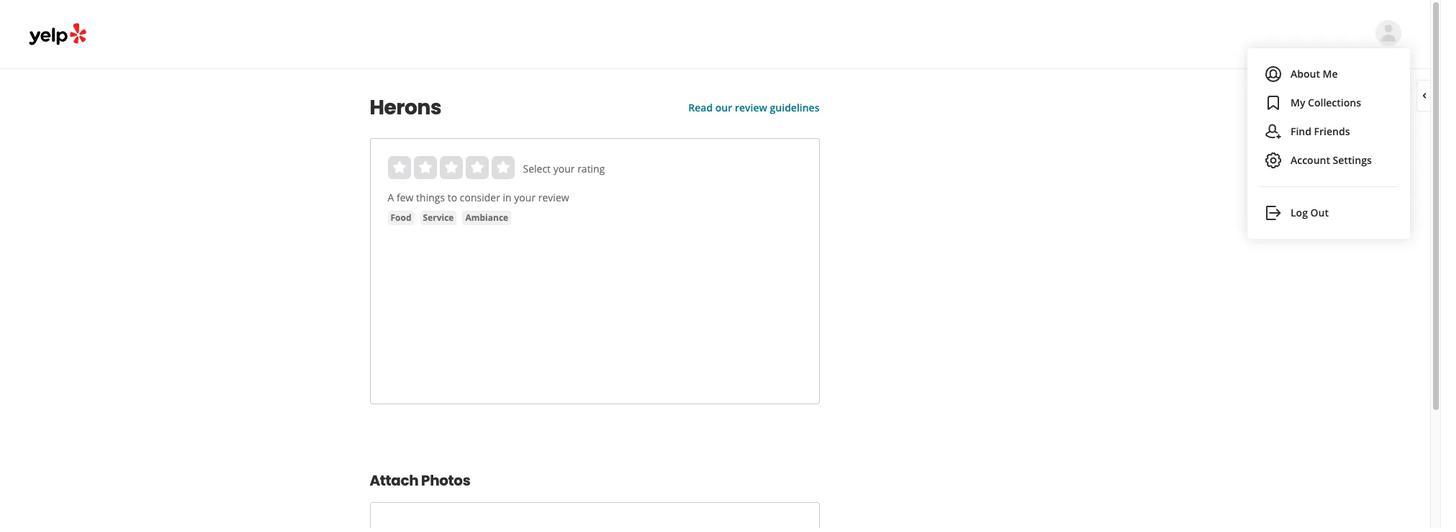 Task type: locate. For each thing, give the bounding box(es) containing it.
review down select your rating
[[538, 191, 569, 204]]

account settings
[[1291, 153, 1372, 167]]

select
[[523, 162, 551, 176]]

None radio
[[388, 156, 411, 179], [440, 156, 463, 179], [465, 156, 488, 179], [491, 156, 514, 179], [388, 156, 411, 179], [440, 156, 463, 179], [465, 156, 488, 179], [491, 156, 514, 179]]

food
[[391, 212, 411, 224]]

in
[[503, 191, 512, 204]]

a few things to consider in your review
[[388, 191, 569, 204]]

ambiance
[[465, 212, 508, 224]]

read our review guidelines link
[[688, 101, 820, 114]]

herons link
[[370, 94, 654, 122]]

consider
[[460, 191, 500, 204]]

to
[[448, 191, 457, 204]]

my
[[1291, 96, 1306, 109]]

1 horizontal spatial your
[[553, 162, 575, 176]]

about me
[[1291, 67, 1338, 81]]

review right our
[[735, 101, 767, 114]]

out
[[1311, 206, 1329, 220]]

cj b. image
[[1376, 20, 1402, 46]]

0 horizontal spatial your
[[514, 191, 536, 204]]

guidelines
[[770, 101, 820, 114]]

1 horizontal spatial review
[[735, 101, 767, 114]]

1 vertical spatial review
[[538, 191, 569, 204]]

0 horizontal spatial review
[[538, 191, 569, 204]]

your
[[553, 162, 575, 176], [514, 191, 536, 204]]

service
[[423, 212, 454, 224]]

friends
[[1314, 125, 1350, 138]]

None radio
[[414, 156, 437, 179]]

attach photos
[[370, 471, 470, 491]]

open sidebar icon image
[[1419, 90, 1430, 101], [1419, 90, 1430, 101]]

collections
[[1308, 96, 1361, 109]]

herons
[[370, 94, 441, 122]]

your left rating
[[553, 162, 575, 176]]

our
[[715, 101, 732, 114]]

0 vertical spatial review
[[735, 101, 767, 114]]

attach
[[370, 471, 418, 491]]

24 add friend v2 image
[[1265, 123, 1282, 140]]

your right in on the top left of page
[[514, 191, 536, 204]]

review
[[735, 101, 767, 114], [538, 191, 569, 204]]

0 vertical spatial your
[[553, 162, 575, 176]]



Task type: describe. For each thing, give the bounding box(es) containing it.
find friends
[[1291, 125, 1350, 138]]

me
[[1323, 67, 1338, 81]]

rating element
[[388, 156, 514, 179]]

about
[[1291, 67, 1320, 81]]

find
[[1291, 125, 1312, 138]]

1 vertical spatial your
[[514, 191, 536, 204]]

log out button
[[1259, 199, 1399, 227]]

my collections
[[1291, 96, 1361, 109]]

rating
[[577, 162, 605, 176]]

log
[[1291, 206, 1308, 220]]

account settings link
[[1259, 146, 1399, 175]]

24 profile v2 image
[[1265, 66, 1282, 83]]

about me link
[[1256, 60, 1402, 89]]

things
[[416, 191, 445, 204]]

settings
[[1333, 153, 1372, 167]]

read
[[688, 101, 713, 114]]

account
[[1291, 153, 1330, 167]]

24 settings v2 image
[[1265, 152, 1282, 169]]

24 log out v2 image
[[1265, 204, 1282, 222]]

find friends link
[[1259, 117, 1399, 146]]

my collections link
[[1259, 89, 1399, 117]]

read our review guidelines
[[688, 101, 820, 114]]

photos
[[421, 471, 470, 491]]

a
[[388, 191, 394, 204]]

24 collections v2 image
[[1265, 94, 1282, 112]]

log out
[[1291, 206, 1329, 220]]

few
[[397, 191, 414, 204]]

select your rating
[[523, 162, 605, 176]]



Task type: vqa. For each thing, say whether or not it's contained in the screenshot.
select
yes



